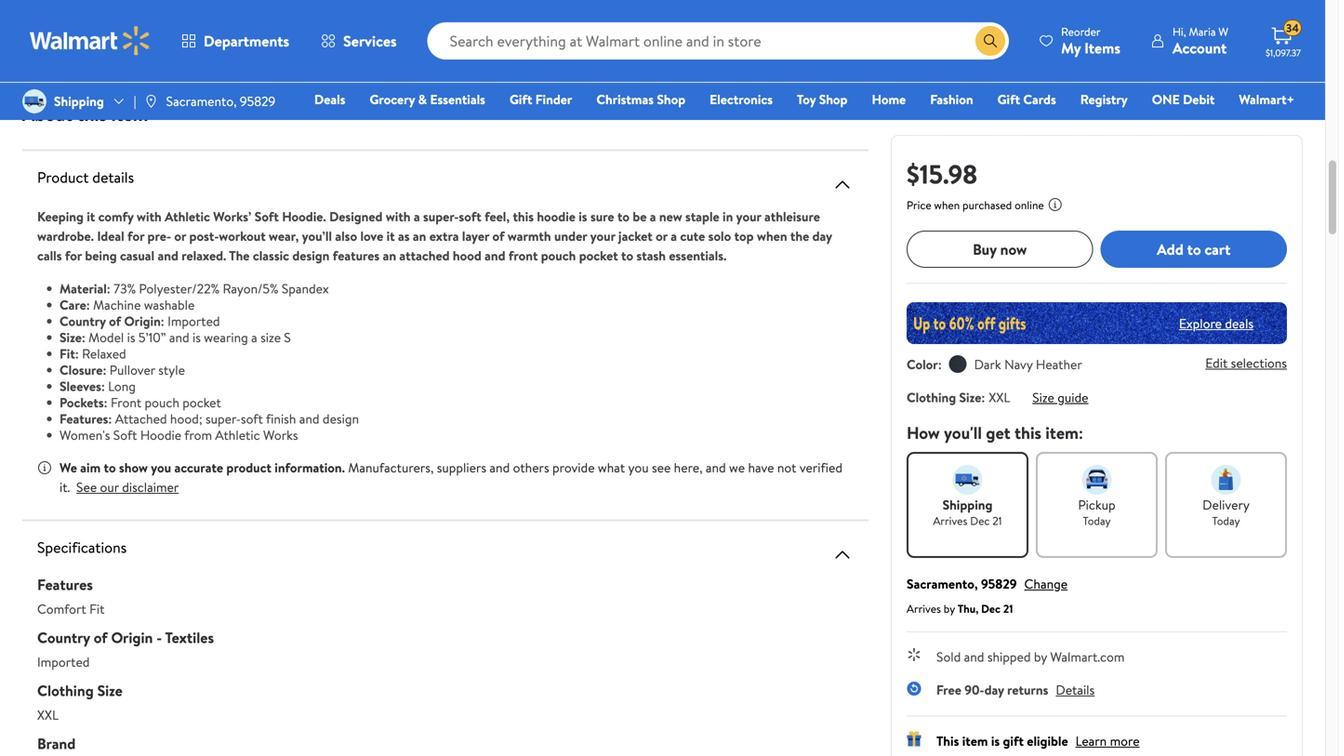 Task type: describe. For each thing, give the bounding box(es) containing it.
0 vertical spatial when
[[934, 197, 960, 213]]

$1,097.37
[[1266, 47, 1301, 59]]

1 vertical spatial day
[[985, 681, 1004, 699]]

|
[[134, 92, 136, 110]]

size inside the features comfort fit country of origin - textiles imported clothing size xxl brand
[[97, 680, 123, 701]]

this
[[937, 732, 959, 750]]

classic
[[253, 247, 289, 265]]

online
[[1015, 197, 1044, 213]]

clothing size : xxl
[[907, 388, 1010, 407]]

ideal
[[97, 227, 124, 245]]

walmart+
[[1239, 90, 1295, 108]]

items
[[1085, 38, 1121, 58]]

keeping
[[37, 207, 84, 226]]

$15.98 inside athletic works $15.98
[[22, 38, 57, 56]]

and right finish
[[299, 410, 320, 428]]

sure
[[591, 207, 614, 226]]

of inside the features comfort fit country of origin - textiles imported clothing size xxl brand
[[94, 627, 108, 648]]

wear,
[[269, 227, 299, 245]]

gift cards link
[[989, 89, 1065, 109]]

clothing inside the features comfort fit country of origin - textiles imported clothing size xxl brand
[[37, 680, 94, 701]]

sold
[[937, 648, 961, 666]]

edit selections
[[1206, 354, 1287, 372]]

pickup today
[[1078, 496, 1116, 529]]

verified
[[800, 459, 843, 477]]

today for delivery
[[1213, 513, 1240, 529]]

athletic inside "keeping it comfy with athletic works' soft hoodie. designed with a super-soft feel, this hoodie is sure to be a new staple in your athleisure wardrobe. ideal for pre- or post-workout wear, you'll also love it as an extra layer of warmth under your jacket or a cute solo top when the day calls for being casual and relaxed. the classic design features an attached hood and front pouch pocket to stash essentials."
[[165, 207, 210, 226]]

walmart.com
[[1051, 648, 1125, 666]]

solo
[[709, 227, 731, 245]]

a left the cute
[[671, 227, 677, 245]]

cards
[[1024, 90, 1056, 108]]

design inside "keeping it comfy with athletic works' soft hoodie. designed with a super-soft feel, this hoodie is sure to be a new staple in your athleisure wardrobe. ideal for pre- or post-workout wear, you'll also love it as an extra layer of warmth under your jacket or a cute solo top when the day calls for being casual and relaxed. the classic design features an attached hood and front pouch pocket to stash essentials."
[[292, 247, 330, 265]]

hi,
[[1173, 24, 1187, 40]]

legal information image
[[1048, 197, 1063, 212]]

when inside "keeping it comfy with athletic works' soft hoodie. designed with a super-soft feel, this hoodie is sure to be a new staple in your athleisure wardrobe. ideal for pre- or post-workout wear, you'll also love it as an extra layer of warmth under your jacket or a cute solo top when the day calls for being casual and relaxed. the classic design features an attached hood and front pouch pocket to stash essentials."
[[757, 227, 787, 245]]

account
[[1173, 38, 1227, 58]]

and left we
[[706, 459, 726, 477]]

design inside material: 73% polyester/22% rayon/5% spandex care: machine washable country of origin: imported size: model is 5'10" and is wearing a size s fit: relaxed closure: pullover style sleeves: long pockets: front pouch pocket features: attached hood; super-soft finish and design women's soft hoodie from athletic works
[[323, 410, 359, 428]]

1 horizontal spatial your
[[736, 207, 762, 226]]

registry link
[[1072, 89, 1136, 109]]

1 vertical spatial your
[[590, 227, 616, 245]]

eligible
[[1027, 732, 1068, 750]]

closure:
[[60, 361, 106, 379]]

21 inside sacramento, 95829 change arrives by thu, dec 21
[[1004, 601, 1013, 617]]

1 horizontal spatial size
[[960, 388, 982, 407]]

deals
[[314, 90, 346, 108]]

hi, maria w account
[[1173, 24, 1229, 58]]

workout
[[219, 227, 266, 245]]

1 horizontal spatial clothing
[[907, 388, 956, 407]]

you inside manufacturers, suppliers and others provide what you see here, and we have not verified it.
[[628, 459, 649, 477]]

shipping for shipping
[[54, 92, 104, 110]]

fit:
[[60, 345, 79, 363]]

0 horizontal spatial item
[[111, 101, 148, 127]]

features
[[333, 247, 380, 265]]

and left others
[[490, 459, 510, 477]]

and right 5'10"
[[169, 328, 189, 347]]

1 horizontal spatial xxl
[[989, 388, 1010, 407]]

wearing
[[204, 328, 248, 347]]

have
[[748, 459, 774, 477]]

here,
[[674, 459, 703, 477]]

being
[[85, 247, 117, 265]]

origin:
[[124, 312, 164, 330]]

day inside "keeping it comfy with athletic works' soft hoodie. designed with a super-soft feel, this hoodie is sure to be a new staple in your athleisure wardrobe. ideal for pre- or post-workout wear, you'll also love it as an extra layer of warmth under your jacket or a cute solo top when the day calls for being casual and relaxed. the classic design features an attached hood and front pouch pocket to stash essentials."
[[813, 227, 832, 245]]

1 you from the left
[[151, 459, 171, 477]]

size guide
[[1033, 388, 1089, 407]]

34
[[1287, 20, 1299, 36]]

shipping arrives dec 21
[[933, 496, 1002, 529]]

others
[[513, 459, 549, 477]]

1 vertical spatial $15.98
[[907, 156, 978, 192]]

works'
[[213, 207, 251, 226]]

add to cart button
[[1101, 231, 1287, 268]]

casual
[[120, 247, 155, 265]]

rayon/5%
[[223, 280, 279, 298]]

w
[[1219, 24, 1229, 40]]

warmth
[[508, 227, 551, 245]]

$39.99
[[453, 38, 490, 56]]

also
[[335, 227, 357, 245]]

soft inside "keeping it comfy with athletic works' soft hoodie. designed with a super-soft feel, this hoodie is sure to be a new staple in your athleisure wardrobe. ideal for pre- or post-workout wear, you'll also love it as an extra layer of warmth under your jacket or a cute solo top when the day calls for being casual and relaxed. the classic design features an attached hood and front pouch pocket to stash essentials."
[[459, 207, 482, 226]]

grocery & essentials link
[[361, 89, 494, 109]]

care:
[[60, 296, 90, 314]]

pocket inside "keeping it comfy with athletic works' soft hoodie. designed with a super-soft feel, this hoodie is sure to be a new staple in your athleisure wardrobe. ideal for pre- or post-workout wear, you'll also love it as an extra layer of warmth under your jacket or a cute solo top when the day calls for being casual and relaxed. the classic design features an attached hood and front pouch pocket to stash essentials."
[[579, 247, 618, 265]]

model
[[89, 328, 124, 347]]

features comfort fit country of origin - textiles imported clothing size xxl brand
[[37, 574, 214, 754]]

change button
[[1025, 575, 1068, 593]]

toy shop
[[797, 90, 848, 108]]

1 horizontal spatial :
[[982, 388, 985, 407]]

0 horizontal spatial this
[[77, 101, 107, 127]]

pouch inside "keeping it comfy with athletic works' soft hoodie. designed with a super-soft feel, this hoodie is sure to be a new staple in your athleisure wardrobe. ideal for pre- or post-workout wear, you'll also love it as an extra layer of warmth under your jacket or a cute solo top when the day calls for being casual and relaxed. the classic design features an attached hood and front pouch pocket to stash essentials."
[[541, 247, 576, 265]]

see
[[76, 478, 97, 496]]

hoodie
[[140, 426, 181, 444]]

0 vertical spatial it
[[87, 207, 95, 226]]

of inside "keeping it comfy with athletic works' soft hoodie. designed with a super-soft feel, this hoodie is sure to be a new staple in your athleisure wardrobe. ideal for pre- or post-workout wear, you'll also love it as an extra layer of warmth under your jacket or a cute solo top when the day calls for being casual and relaxed. the classic design features an attached hood and front pouch pocket to stash essentials."
[[493, 227, 505, 245]]

specifications image
[[832, 544, 854, 566]]

details
[[92, 167, 134, 187]]

95829 for sacramento, 95829 change arrives by thu, dec 21
[[981, 575, 1017, 593]]

textiles
[[165, 627, 214, 648]]

1 vertical spatial it
[[387, 227, 395, 245]]

gift for gift cards
[[998, 90, 1020, 108]]

disclaimer
[[122, 478, 179, 496]]

material: 73% polyester/22% rayon/5% spandex care: machine washable country of origin: imported size: model is 5'10" and is wearing a size s fit: relaxed closure: pullover style sleeves: long pockets: front pouch pocket features: attached hood; super-soft finish and design women's soft hoodie from athletic works
[[60, 280, 359, 444]]

staple
[[686, 207, 720, 226]]

price when purchased online
[[907, 197, 1044, 213]]

gift for gift finder
[[510, 90, 532, 108]]

price
[[907, 197, 932, 213]]

0 horizontal spatial for
[[65, 247, 82, 265]]

shop for toy shop
[[819, 90, 848, 108]]

2 horizontal spatial size
[[1033, 388, 1055, 407]]

extra
[[429, 227, 459, 245]]

you'll
[[944, 421, 982, 445]]

1 horizontal spatial for
[[127, 227, 144, 245]]

sacramento, 95829 change arrives by thu, dec 21
[[907, 575, 1068, 617]]

country inside the features comfort fit country of origin - textiles imported clothing size xxl brand
[[37, 627, 90, 648]]

pouch inside material: 73% polyester/22% rayon/5% spandex care: machine washable country of origin: imported size: model is 5'10" and is wearing a size s fit: relaxed closure: pullover style sleeves: long pockets: front pouch pocket features: attached hood; super-soft finish and design women's soft hoodie from athletic works
[[145, 393, 179, 412]]

electronics
[[710, 90, 773, 108]]

manufacturers, suppliers and others provide what you see here, and we have not verified it.
[[60, 459, 843, 496]]

imported inside the features comfort fit country of origin - textiles imported clothing size xxl brand
[[37, 653, 90, 671]]

learn more button
[[1076, 732, 1140, 750]]

polyester/22%
[[139, 280, 220, 298]]

show
[[119, 459, 148, 477]]

to inside button
[[1187, 239, 1201, 259]]

buy now
[[973, 239, 1027, 259]]

to left be
[[618, 207, 630, 226]]

to down "jacket"
[[621, 247, 634, 265]]

2 or from the left
[[656, 227, 668, 245]]

dark
[[975, 355, 1002, 373]]

gift
[[1003, 732, 1024, 750]]

5'10"
[[139, 328, 166, 347]]

features
[[37, 574, 93, 595]]

details button
[[1056, 681, 1095, 699]]

debit
[[1183, 90, 1215, 108]]

sacramento, for sacramento, 95829 change arrives by thu, dec 21
[[907, 575, 978, 593]]

gifting made easy image
[[907, 732, 922, 746]]

what
[[598, 459, 625, 477]]

heather
[[1036, 355, 1083, 373]]

services button
[[305, 19, 413, 63]]

we
[[60, 459, 77, 477]]

more
[[1110, 732, 1140, 750]]

of inside material: 73% polyester/22% rayon/5% spandex care: machine washable country of origin: imported size: model is 5'10" and is wearing a size s fit: relaxed closure: pullover style sleeves: long pockets: front pouch pocket features: attached hood; super-soft finish and design women's soft hoodie from athletic works
[[109, 312, 121, 330]]

is left 5'10"
[[127, 328, 135, 347]]

navy
[[1005, 355, 1033, 373]]



Task type: vqa. For each thing, say whether or not it's contained in the screenshot.
second Shop from left
yes



Task type: locate. For each thing, give the bounding box(es) containing it.
1 vertical spatial works
[[263, 426, 298, 444]]

up to sixty percent off deals. shop now. image
[[907, 302, 1287, 344]]

1 horizontal spatial by
[[1034, 648, 1048, 666]]

by right shipped
[[1034, 648, 1048, 666]]

2 vertical spatial athletic
[[215, 426, 260, 444]]

one debit link
[[1144, 89, 1224, 109]]

country down the material:
[[60, 312, 106, 330]]

sacramento, for sacramento, 95829
[[166, 92, 237, 110]]

pullover
[[110, 361, 155, 379]]

0 horizontal spatial 21
[[993, 513, 1002, 529]]

0 vertical spatial an
[[413, 227, 426, 245]]

top
[[734, 227, 754, 245]]

0 vertical spatial of
[[493, 227, 505, 245]]

soft up layer
[[459, 207, 482, 226]]

home
[[872, 90, 906, 108]]

an right as
[[413, 227, 426, 245]]

a left the size
[[251, 328, 257, 347]]

brand
[[37, 733, 76, 754]]

intent image for pickup image
[[1082, 465, 1112, 495]]

&
[[418, 90, 427, 108]]

1 vertical spatial sacramento,
[[907, 575, 978, 593]]

when left the the
[[757, 227, 787, 245]]

with up pre-
[[137, 207, 162, 226]]

1 horizontal spatial or
[[656, 227, 668, 245]]

95829 down departments
[[240, 92, 276, 110]]

to right aim
[[104, 459, 116, 477]]

works inside material: 73% polyester/22% rayon/5% spandex care: machine washable country of origin: imported size: model is 5'10" and is wearing a size s fit: relaxed closure: pullover style sleeves: long pockets: front pouch pocket features: attached hood; super-soft finish and design women's soft hoodie from athletic works
[[263, 426, 298, 444]]

size down origin on the bottom of page
[[97, 680, 123, 701]]

item right the this
[[962, 732, 988, 750]]

finder
[[536, 90, 572, 108]]

1 horizontal spatial with
[[386, 207, 411, 226]]

2 vertical spatial of
[[94, 627, 108, 648]]

is left gift
[[991, 732, 1000, 750]]

1 vertical spatial by
[[1034, 648, 1048, 666]]

1 or from the left
[[174, 227, 186, 245]]

an down "love"
[[383, 247, 396, 265]]

athletic inside athletic works $15.98
[[22, 16, 67, 34]]

soft inside material: 73% polyester/22% rayon/5% spandex care: machine washable country of origin: imported size: model is 5'10" and is wearing a size s fit: relaxed closure: pullover style sleeves: long pockets: front pouch pocket features: attached hood; super-soft finish and design women's soft hoodie from athletic works
[[113, 426, 137, 444]]

fashion link
[[922, 89, 982, 109]]

super- up extra
[[423, 207, 459, 226]]

arrives inside shipping arrives dec 21
[[933, 513, 968, 529]]

0 vertical spatial pocket
[[579, 247, 618, 265]]

relaxed
[[82, 345, 126, 363]]

hood;
[[170, 410, 202, 428]]

today down intent image for delivery
[[1213, 513, 1240, 529]]

clothing down "color :"
[[907, 388, 956, 407]]

day right the the
[[813, 227, 832, 245]]

imported
[[168, 312, 220, 330], [37, 653, 90, 671]]

you left the see
[[628, 459, 649, 477]]

0 vertical spatial this
[[77, 101, 107, 127]]

list
[[15, 0, 876, 79]]

0 vertical spatial athletic
[[22, 16, 67, 34]]

1 horizontal spatial gift
[[998, 90, 1020, 108]]

and down layer
[[485, 247, 506, 265]]

explore
[[1179, 314, 1222, 332]]

0 horizontal spatial your
[[590, 227, 616, 245]]

works up information.
[[263, 426, 298, 444]]

1 horizontal spatial this
[[513, 207, 534, 226]]

or right pre-
[[174, 227, 186, 245]]

xxl inside the features comfort fit country of origin - textiles imported clothing size xxl brand
[[37, 706, 59, 724]]

0 horizontal spatial today
[[1083, 513, 1111, 529]]

item up details
[[111, 101, 148, 127]]

0 vertical spatial your
[[736, 207, 762, 226]]

1 horizontal spatial shipping
[[943, 496, 993, 514]]

1 vertical spatial 95829
[[981, 575, 1017, 593]]

by
[[944, 601, 955, 617], [1034, 648, 1048, 666]]

imported down comfort
[[37, 653, 90, 671]]

0 vertical spatial sacramento,
[[166, 92, 237, 110]]

1 horizontal spatial $15.98
[[907, 156, 978, 192]]

size left guide
[[1033, 388, 1055, 407]]

christmas shop
[[597, 90, 686, 108]]

athletic inside material: 73% polyester/22% rayon/5% spandex care: machine washable country of origin: imported size: model is 5'10" and is wearing a size s fit: relaxed closure: pullover style sleeves: long pockets: front pouch pocket features: attached hood; super-soft finish and design women's soft hoodie from athletic works
[[215, 426, 260, 444]]

post-
[[189, 227, 219, 245]]

washable
[[144, 296, 195, 314]]

your down sure
[[590, 227, 616, 245]]

the
[[791, 227, 810, 245]]

by left thu,
[[944, 601, 955, 617]]

of down feel,
[[493, 227, 505, 245]]

size up you'll
[[960, 388, 982, 407]]

shipping
[[54, 92, 104, 110], [943, 496, 993, 514]]

this up warmth
[[513, 207, 534, 226]]

2 horizontal spatial this
[[1015, 421, 1042, 445]]

imported down polyester/22%
[[168, 312, 220, 330]]

0 horizontal spatial :
[[938, 355, 942, 373]]

country down comfort
[[37, 627, 90, 648]]

21 right thu,
[[1004, 601, 1013, 617]]

intent image for delivery image
[[1212, 465, 1241, 495]]

calls
[[37, 247, 62, 265]]

gift left cards
[[998, 90, 1020, 108]]

0 vertical spatial country
[[60, 312, 106, 330]]

this inside "keeping it comfy with athletic works' soft hoodie. designed with a super-soft feel, this hoodie is sure to be a new staple in your athleisure wardrobe. ideal for pre- or post-workout wear, you'll also love it as an extra layer of warmth under your jacket or a cute solo top when the day calls for being casual and relaxed. the classic design features an attached hood and front pouch pocket to stash essentials."
[[513, 207, 534, 226]]

pouch down "under"
[[541, 247, 576, 265]]

dec right thu,
[[982, 601, 1001, 617]]

athletic up post-
[[165, 207, 210, 226]]

2 gift from the left
[[998, 90, 1020, 108]]

arrives down intent image for shipping
[[933, 513, 968, 529]]

you'll
[[302, 227, 332, 245]]

sacramento, inside sacramento, 95829 change arrives by thu, dec 21
[[907, 575, 978, 593]]

0 horizontal spatial pocket
[[183, 393, 221, 412]]

soft
[[255, 207, 279, 226], [113, 426, 137, 444]]

 image
[[22, 89, 47, 113]]

search icon image
[[983, 33, 998, 48]]

21 inside shipping arrives dec 21
[[993, 513, 1002, 529]]

dykhmily
[[453, 16, 515, 34]]

one
[[1152, 90, 1180, 108]]

from
[[184, 426, 212, 444]]

a up attached
[[414, 207, 420, 226]]

pouch up hoodie on the left bottom
[[145, 393, 179, 412]]

soft left finish
[[241, 410, 263, 428]]

buy now button
[[907, 231, 1093, 268]]

dec inside sacramento, 95829 change arrives by thu, dec 21
[[982, 601, 1001, 617]]

arrives left thu,
[[907, 601, 941, 617]]

long
[[108, 377, 136, 395]]

0 vertical spatial imported
[[168, 312, 220, 330]]

this
[[77, 101, 107, 127], [513, 207, 534, 226], [1015, 421, 1042, 445]]

grocery
[[370, 90, 415, 108]]

1 vertical spatial when
[[757, 227, 787, 245]]

1 vertical spatial dec
[[982, 601, 1001, 617]]

it left comfy
[[87, 207, 95, 226]]

under
[[554, 227, 587, 245]]

front
[[509, 247, 538, 265]]

1 vertical spatial clothing
[[37, 680, 94, 701]]

1 horizontal spatial you
[[628, 459, 649, 477]]

as
[[398, 227, 410, 245]]

today for pickup
[[1083, 513, 1111, 529]]

: up clothing size : xxl
[[938, 355, 942, 373]]

delivery today
[[1203, 496, 1250, 529]]

95829 for sacramento, 95829
[[240, 92, 276, 110]]

1 horizontal spatial today
[[1213, 513, 1240, 529]]

athletic up about
[[22, 16, 67, 34]]

1 with from the left
[[137, 207, 162, 226]]

2 horizontal spatial athletic
[[215, 426, 260, 444]]

0 horizontal spatial 95829
[[240, 92, 276, 110]]

list containing athletic works
[[15, 0, 876, 79]]

be
[[633, 207, 647, 226]]

dykhmily $39.99 $47.90
[[453, 16, 530, 56]]

toy shop link
[[789, 89, 856, 109]]

0 horizontal spatial of
[[94, 627, 108, 648]]

clothing up brand
[[37, 680, 94, 701]]

change
[[1025, 575, 1068, 593]]

athletic up the product at the left bottom of the page
[[215, 426, 260, 444]]

sleeves:
[[60, 377, 105, 395]]

shipping left |
[[54, 92, 104, 110]]

and right sold
[[964, 648, 985, 666]]

and down pre-
[[158, 247, 178, 265]]

1 shop from the left
[[657, 90, 686, 108]]

0 horizontal spatial imported
[[37, 653, 90, 671]]

2 with from the left
[[386, 207, 411, 226]]

provide
[[553, 459, 595, 477]]

product details image
[[832, 173, 854, 196]]

shipping inside shipping arrives dec 21
[[943, 496, 993, 514]]

1 vertical spatial pocket
[[183, 393, 221, 412]]

xxl down dark
[[989, 388, 1010, 407]]

clothing
[[907, 388, 956, 407], [37, 680, 94, 701]]

style
[[158, 361, 185, 379]]

thu,
[[958, 601, 979, 617]]

walmart+ link
[[1231, 89, 1303, 109]]

1 horizontal spatial athletic
[[165, 207, 210, 226]]

imported inside material: 73% polyester/22% rayon/5% spandex care: machine washable country of origin: imported size: model is 5'10" and is wearing a size s fit: relaxed closure: pullover style sleeves: long pockets: front pouch pocket features: attached hood; super-soft finish and design women's soft hoodie from athletic works
[[168, 312, 220, 330]]

0 vertical spatial 95829
[[240, 92, 276, 110]]

0 horizontal spatial by
[[944, 601, 955, 617]]

by inside sacramento, 95829 change arrives by thu, dec 21
[[944, 601, 955, 617]]

0 vertical spatial by
[[944, 601, 955, 617]]

not
[[778, 459, 797, 477]]

today
[[1083, 513, 1111, 529], [1213, 513, 1240, 529]]

1 horizontal spatial when
[[934, 197, 960, 213]]

designed
[[329, 207, 383, 226]]

design down 'you'll'
[[292, 247, 330, 265]]

sacramento, 95829
[[166, 92, 276, 110]]

 image
[[144, 94, 159, 109]]

dec down intent image for shipping
[[970, 513, 990, 529]]

how
[[907, 421, 940, 445]]

sacramento, up thu,
[[907, 575, 978, 593]]

1 horizontal spatial soft
[[255, 207, 279, 226]]

0 horizontal spatial $15.98
[[22, 38, 57, 56]]

95829 inside sacramento, 95829 change arrives by thu, dec 21
[[981, 575, 1017, 593]]

0 vertical spatial shipping
[[54, 92, 104, 110]]

a inside material: 73% polyester/22% rayon/5% spandex care: machine washable country of origin: imported size: model is 5'10" and is wearing a size s fit: relaxed closure: pullover style sleeves: long pockets: front pouch pocket features: attached hood; super-soft finish and design women's soft hoodie from athletic works
[[251, 328, 257, 347]]

is left sure
[[579, 207, 588, 226]]

pocket inside material: 73% polyester/22% rayon/5% spandex care: machine washable country of origin: imported size: model is 5'10" and is wearing a size s fit: relaxed closure: pullover style sleeves: long pockets: front pouch pocket features: attached hood; super-soft finish and design women's soft hoodie from athletic works
[[183, 393, 221, 412]]

pocket up from
[[183, 393, 221, 412]]

shop for christmas shop
[[657, 90, 686, 108]]

is inside "keeping it comfy with athletic works' soft hoodie. designed with a super-soft feel, this hoodie is sure to be a new staple in your athleisure wardrobe. ideal for pre- or post-workout wear, you'll also love it as an extra layer of warmth under your jacket or a cute solo top when the day calls for being casual and relaxed. the classic design features an attached hood and front pouch pocket to stash essentials."
[[579, 207, 588, 226]]

1 vertical spatial super-
[[206, 410, 241, 428]]

shop
[[657, 90, 686, 108], [819, 90, 848, 108]]

0 horizontal spatial works
[[70, 16, 105, 34]]

this right 'get'
[[1015, 421, 1042, 445]]

0 horizontal spatial shipping
[[54, 92, 104, 110]]

or down the new
[[656, 227, 668, 245]]

works
[[70, 16, 105, 34], [263, 426, 298, 444]]

machine
[[93, 296, 141, 314]]

shipping down intent image for shipping
[[943, 496, 993, 514]]

shop inside christmas shop link
[[657, 90, 686, 108]]

0 vertical spatial :
[[938, 355, 942, 373]]

0 horizontal spatial pouch
[[145, 393, 179, 412]]

1 vertical spatial soft
[[113, 426, 137, 444]]

0 horizontal spatial an
[[383, 247, 396, 265]]

super- inside material: 73% polyester/22% rayon/5% spandex care: machine washable country of origin: imported size: model is 5'10" and is wearing a size s fit: relaxed closure: pullover style sleeves: long pockets: front pouch pocket features: attached hood; super-soft finish and design women's soft hoodie from athletic works
[[206, 410, 241, 428]]

2 vertical spatial this
[[1015, 421, 1042, 445]]

shop right toy
[[819, 90, 848, 108]]

learn
[[1076, 732, 1107, 750]]

it left as
[[387, 227, 395, 245]]

0 vertical spatial soft
[[459, 207, 482, 226]]

1 horizontal spatial sacramento,
[[907, 575, 978, 593]]

dec inside shipping arrives dec 21
[[970, 513, 990, 529]]

1 horizontal spatial 21
[[1004, 601, 1013, 617]]

intent image for shipping image
[[953, 465, 983, 495]]

shop right the christmas
[[657, 90, 686, 108]]

shipping for shipping arrives dec 21
[[943, 496, 993, 514]]

21 up sacramento, 95829 change arrives by thu, dec 21 on the bottom right
[[993, 513, 1002, 529]]

information.
[[275, 459, 345, 477]]

0 vertical spatial $15.98
[[22, 38, 57, 56]]

1 vertical spatial an
[[383, 247, 396, 265]]

1 vertical spatial this
[[513, 207, 534, 226]]

free
[[937, 681, 962, 699]]

0 vertical spatial works
[[70, 16, 105, 34]]

0 vertical spatial arrives
[[933, 513, 968, 529]]

walmart image
[[30, 26, 151, 56]]

works inside athletic works $15.98
[[70, 16, 105, 34]]

the
[[229, 247, 250, 265]]

1 vertical spatial pouch
[[145, 393, 179, 412]]

for down wardrobe.
[[65, 247, 82, 265]]

our
[[100, 478, 119, 496]]

2 today from the left
[[1213, 513, 1240, 529]]

for up casual
[[127, 227, 144, 245]]

1 vertical spatial of
[[109, 312, 121, 330]]

pickup
[[1078, 496, 1116, 514]]

0 vertical spatial for
[[127, 227, 144, 245]]

is left the "wearing"
[[193, 328, 201, 347]]

$15.98 up about
[[22, 38, 57, 56]]

buy
[[973, 239, 997, 259]]

to left cart
[[1187, 239, 1201, 259]]

0 vertical spatial xxl
[[989, 388, 1010, 407]]

1 gift from the left
[[510, 90, 532, 108]]

day left returns
[[985, 681, 1004, 699]]

0 horizontal spatial with
[[137, 207, 162, 226]]

of down "fit"
[[94, 627, 108, 648]]

0 horizontal spatial day
[[813, 227, 832, 245]]

0 vertical spatial soft
[[255, 207, 279, 226]]

your up 'top'
[[736, 207, 762, 226]]

you up disclaimer
[[151, 459, 171, 477]]

this right about
[[77, 101, 107, 127]]

1 horizontal spatial an
[[413, 227, 426, 245]]

2 horizontal spatial of
[[493, 227, 505, 245]]

2 you from the left
[[628, 459, 649, 477]]

0 horizontal spatial size
[[97, 680, 123, 701]]

0 horizontal spatial shop
[[657, 90, 686, 108]]

with
[[137, 207, 162, 226], [386, 207, 411, 226]]

: down dark
[[982, 388, 985, 407]]

arrives inside sacramento, 95829 change arrives by thu, dec 21
[[907, 601, 941, 617]]

Search search field
[[428, 22, 1009, 60]]

gift left finder
[[510, 90, 532, 108]]

soft inside material: 73% polyester/22% rayon/5% spandex care: machine washable country of origin: imported size: model is 5'10" and is wearing a size s fit: relaxed closure: pullover style sleeves: long pockets: front pouch pocket features: attached hood; super-soft finish and design women's soft hoodie from athletic works
[[241, 410, 263, 428]]

2 shop from the left
[[819, 90, 848, 108]]

with up as
[[386, 207, 411, 226]]

of left the origin:
[[109, 312, 121, 330]]

1 horizontal spatial pocket
[[579, 247, 618, 265]]

design up information.
[[323, 410, 359, 428]]

1 today from the left
[[1083, 513, 1111, 529]]

95829 left change
[[981, 575, 1017, 593]]

size guide button
[[1033, 388, 1089, 407]]

comfort
[[37, 600, 86, 618]]

suppliers
[[437, 459, 487, 477]]

0 horizontal spatial you
[[151, 459, 171, 477]]

$15.98 up price on the right of the page
[[907, 156, 978, 192]]

0 vertical spatial day
[[813, 227, 832, 245]]

we aim to show you accurate product information.
[[60, 459, 345, 477]]

relaxed.
[[182, 247, 226, 265]]

Walmart Site-Wide search field
[[428, 22, 1009, 60]]

toy
[[797, 90, 816, 108]]

sacramento,
[[166, 92, 237, 110], [907, 575, 978, 593]]

when right price on the right of the page
[[934, 197, 960, 213]]

xxl up brand
[[37, 706, 59, 724]]

manufacturers,
[[348, 459, 434, 477]]

super- right hood;
[[206, 410, 241, 428]]

today inside delivery today
[[1213, 513, 1240, 529]]

today inside pickup today
[[1083, 513, 1111, 529]]

1 vertical spatial country
[[37, 627, 90, 648]]

0 vertical spatial pouch
[[541, 247, 576, 265]]

1 vertical spatial soft
[[241, 410, 263, 428]]

size
[[960, 388, 982, 407], [1033, 388, 1055, 407], [97, 680, 123, 701]]

sold and shipped by walmart.com
[[937, 648, 1125, 666]]

0 horizontal spatial or
[[174, 227, 186, 245]]

soft inside "keeping it comfy with athletic works' soft hoodie. designed with a super-soft feel, this hoodie is sure to be a new staple in your athleisure wardrobe. ideal for pre- or post-workout wear, you'll also love it as an extra layer of warmth under your jacket or a cute solo top when the day calls for being casual and relaxed. the classic design features an attached hood and front pouch pocket to stash essentials."
[[255, 207, 279, 226]]

0 horizontal spatial gift
[[510, 90, 532, 108]]

country inside material: 73% polyester/22% rayon/5% spandex care: machine washable country of origin: imported size: model is 5'10" and is wearing a size s fit: relaxed closure: pullover style sleeves: long pockets: front pouch pocket features: attached hood; super-soft finish and design women's soft hoodie from athletic works
[[60, 312, 106, 330]]

$47.90
[[493, 38, 530, 56]]

0 horizontal spatial athletic
[[22, 16, 67, 34]]

soft down front
[[113, 426, 137, 444]]

pocket down "under"
[[579, 247, 618, 265]]

a right be
[[650, 207, 656, 226]]

1 vertical spatial design
[[323, 410, 359, 428]]

1 horizontal spatial pouch
[[541, 247, 576, 265]]

registry
[[1081, 90, 1128, 108]]

works up about this item
[[70, 16, 105, 34]]

this item is gift eligible learn more
[[937, 732, 1140, 750]]

super- inside "keeping it comfy with athletic works' soft hoodie. designed with a super-soft feel, this hoodie is sure to be a new staple in your athleisure wardrobe. ideal for pre- or post-workout wear, you'll also love it as an extra layer of warmth under your jacket or a cute solo top when the day calls for being casual and relaxed. the classic design features an attached hood and front pouch pocket to stash essentials."
[[423, 207, 459, 226]]

essentials
[[430, 90, 486, 108]]

0 vertical spatial super-
[[423, 207, 459, 226]]

today down intent image for pickup in the bottom of the page
[[1083, 513, 1111, 529]]

1 horizontal spatial item
[[962, 732, 988, 750]]

how you'll get this item:
[[907, 421, 1084, 445]]

0 vertical spatial 21
[[993, 513, 1002, 529]]

90-
[[965, 681, 985, 699]]

christmas
[[597, 90, 654, 108]]

1 horizontal spatial works
[[263, 426, 298, 444]]

soft up the wear, at the top left of page
[[255, 207, 279, 226]]

departments
[[204, 31, 289, 51]]

jacket
[[619, 227, 653, 245]]

sacramento, right |
[[166, 92, 237, 110]]

specifications
[[37, 537, 127, 558]]

0 vertical spatial item
[[111, 101, 148, 127]]

shop inside toy shop link
[[819, 90, 848, 108]]

0 horizontal spatial super-
[[206, 410, 241, 428]]



